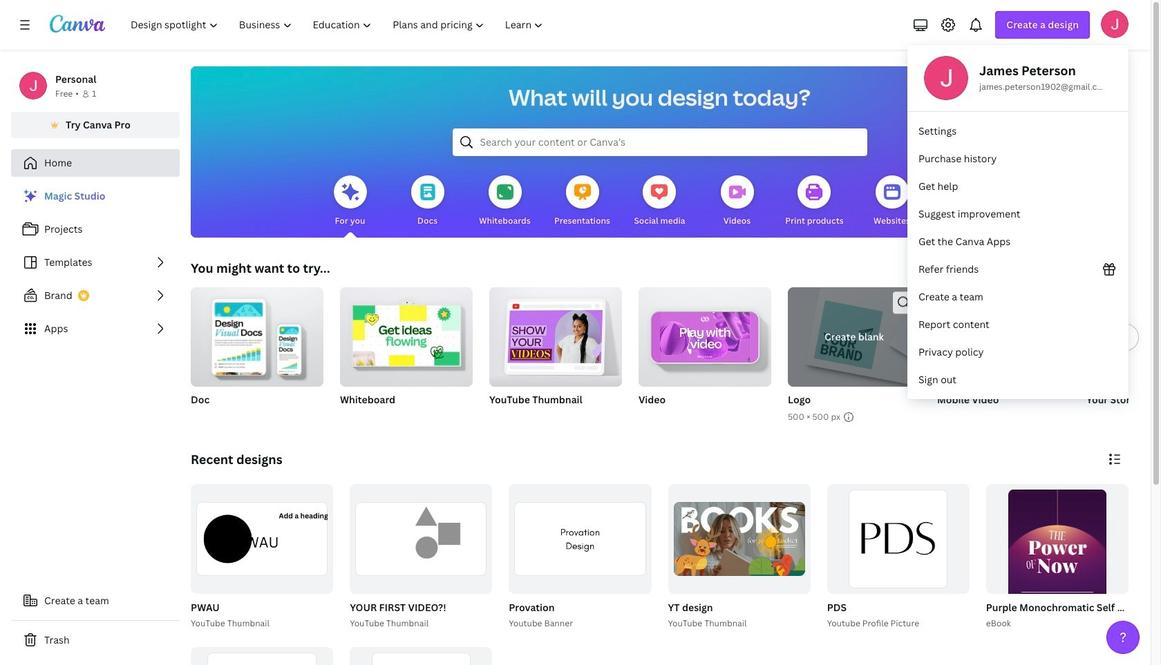 Task type: describe. For each thing, give the bounding box(es) containing it.
top level navigation element
[[122, 11, 555, 39]]

james peterson image
[[1101, 10, 1129, 38]]

1 horizontal spatial list
[[908, 118, 1129, 394]]



Task type: vqa. For each thing, say whether or not it's contained in the screenshot.
left 'list'
yes



Task type: locate. For each thing, give the bounding box(es) containing it.
Search search field
[[480, 129, 840, 156]]

0 horizontal spatial list
[[11, 182, 180, 343]]

None search field
[[452, 129, 867, 156]]

list
[[908, 118, 1129, 394], [11, 182, 180, 343]]

group
[[1087, 279, 1161, 424], [191, 282, 324, 424], [191, 282, 324, 387], [340, 282, 473, 424], [340, 282, 473, 387], [489, 282, 622, 424], [489, 282, 622, 387], [639, 282, 771, 424], [639, 282, 771, 387], [788, 285, 921, 424], [788, 285, 921, 387], [937, 288, 1070, 424], [188, 485, 333, 631], [191, 485, 333, 594], [347, 485, 492, 631], [350, 485, 492, 594], [506, 485, 652, 631], [665, 485, 811, 631], [824, 485, 970, 631], [827, 485, 970, 594], [984, 485, 1161, 647], [986, 485, 1129, 647], [191, 647, 333, 666], [350, 647, 492, 666]]

menu
[[908, 45, 1129, 400]]



